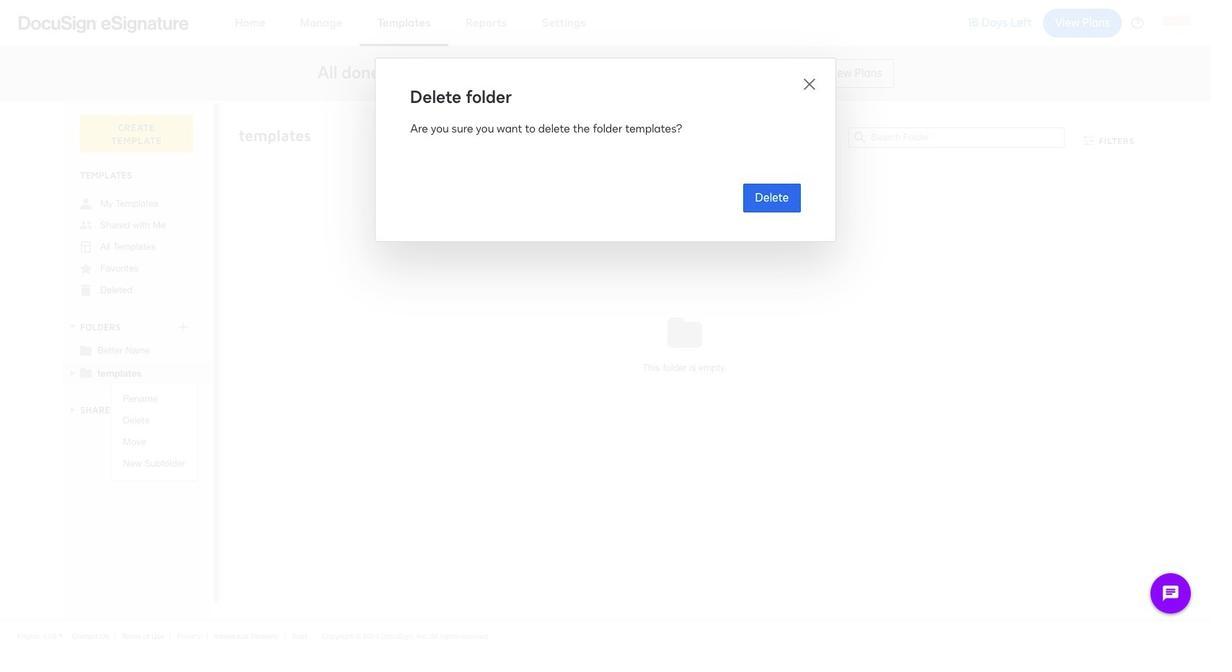 Task type: locate. For each thing, give the bounding box(es) containing it.
docusign esignature image
[[19, 15, 189, 33]]

trash image
[[80, 285, 92, 296]]

templates image
[[80, 242, 92, 253]]

folder image
[[80, 345, 92, 356], [80, 367, 92, 378]]

user image
[[80, 198, 92, 210]]

shared image
[[80, 220, 92, 231]]

menu
[[111, 389, 197, 475]]

Search Folder text field
[[871, 128, 1064, 147]]

view folders image
[[67, 321, 79, 333]]

1 vertical spatial folder image
[[80, 367, 92, 378]]

1 folder image from the top
[[80, 345, 92, 356]]

0 vertical spatial folder image
[[80, 345, 92, 356]]



Task type: vqa. For each thing, say whether or not it's contained in the screenshot.
DocuSign eSignature "image"
yes



Task type: describe. For each thing, give the bounding box(es) containing it.
2 folder image from the top
[[80, 367, 92, 378]]

more info region
[[0, 621, 1211, 652]]

star filled image
[[80, 263, 92, 275]]



